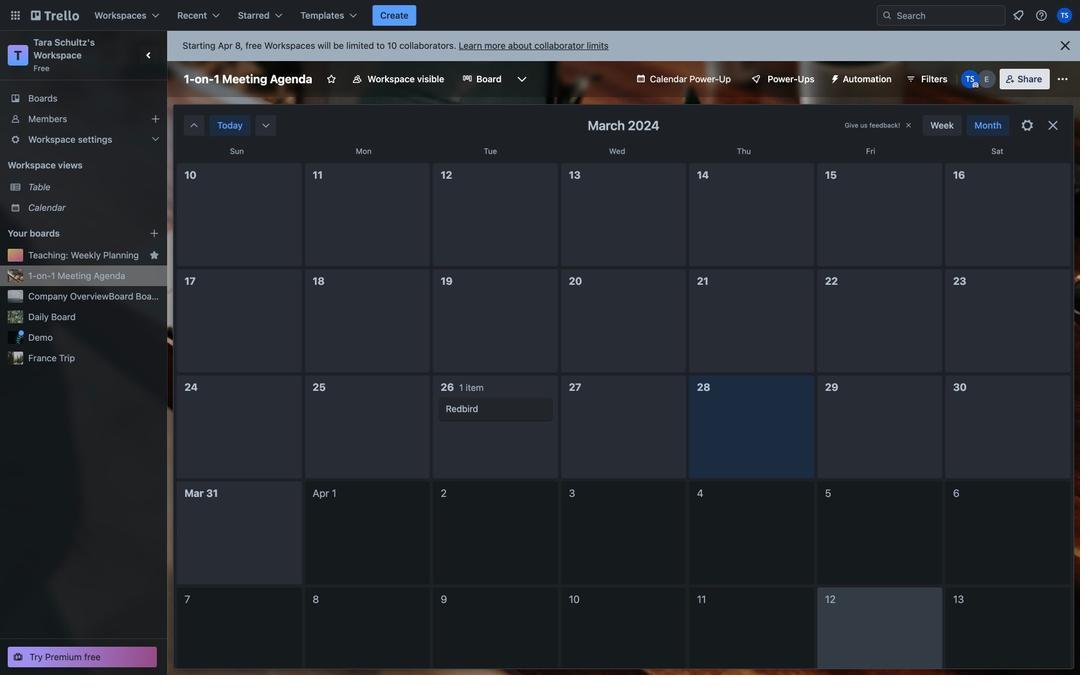 Task type: describe. For each thing, give the bounding box(es) containing it.
tara schultz (taraschultz7) image
[[962, 70, 980, 88]]

add board image
[[149, 228, 160, 239]]

workspace navigation collapse icon image
[[140, 46, 158, 64]]

primary element
[[0, 0, 1081, 31]]

star or unstar board image
[[327, 74, 337, 84]]

tara schultz (taraschultz7) image
[[1058, 8, 1073, 23]]

2 horizontal spatial sm image
[[825, 69, 843, 87]]

1 horizontal spatial sm image
[[260, 119, 272, 132]]

search image
[[883, 10, 893, 21]]

show menu image
[[1057, 73, 1070, 86]]

back to home image
[[31, 5, 79, 26]]



Task type: vqa. For each thing, say whether or not it's contained in the screenshot.
sm icon to the left
yes



Task type: locate. For each thing, give the bounding box(es) containing it.
0 horizontal spatial sm image
[[188, 119, 201, 132]]

open information menu image
[[1036, 9, 1049, 22]]

Search field
[[877, 5, 1006, 26]]

this member is an admin of this board. image
[[973, 82, 979, 88]]

your boards with 6 items element
[[8, 226, 130, 241]]

ethanhunt1 (ethanhunt117) image
[[978, 70, 996, 88]]

0 notifications image
[[1011, 8, 1027, 23]]

starred icon image
[[149, 250, 160, 261]]

Board name text field
[[178, 69, 319, 89]]

sm image
[[825, 69, 843, 87], [188, 119, 201, 132], [260, 119, 272, 132]]

customize views image
[[516, 73, 529, 86]]



